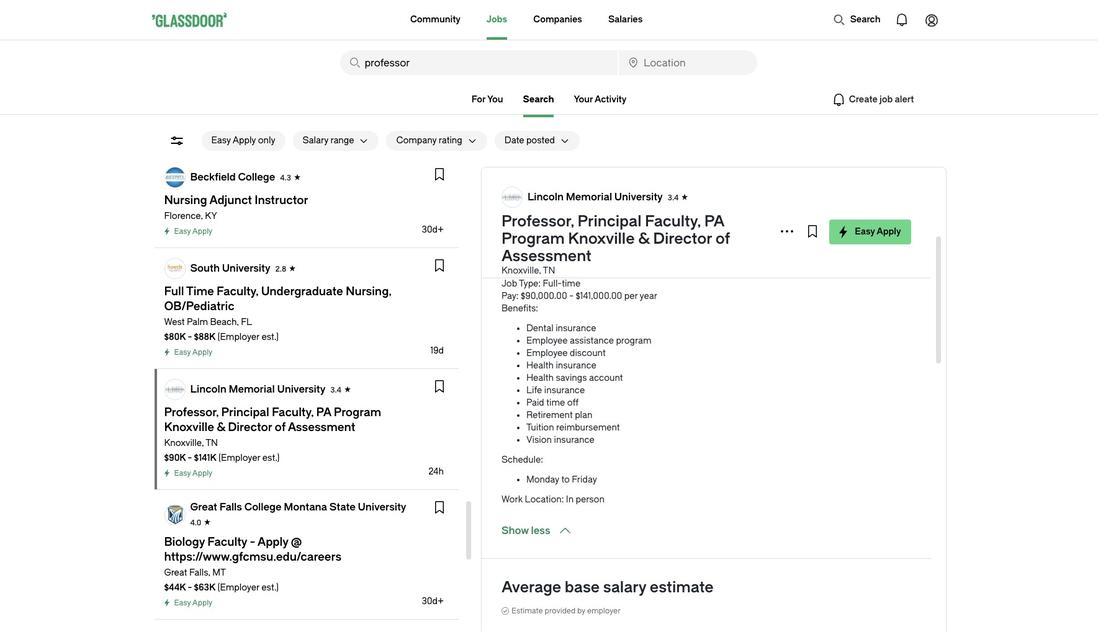 Task type: describe. For each thing, give the bounding box(es) containing it.
west
[[164, 317, 185, 328]]

south university logo image
[[165, 259, 185, 279]]

30d+ for great falls college montana state university
[[422, 597, 444, 608]]

director up in
[[592, 93, 625, 103]]

your activity link
[[574, 94, 627, 105]]

montana
[[284, 502, 327, 514]]

accreditation.
[[606, 204, 663, 215]]

education
[[628, 254, 670, 265]]

date
[[505, 135, 525, 146]]

2 . from the top
[[502, 254, 504, 265]]

beckfield college
[[190, 171, 275, 183]]

insurance up assistance
[[556, 324, 597, 334]]

- inside west palm beach, fl $80k - $88k (employer est.)
[[188, 332, 192, 343]]

process
[[744, 142, 777, 153]]

implementation
[[502, 117, 567, 128]]

companies link
[[534, 0, 583, 40]]

jobs
[[487, 14, 508, 25]]

the up education
[[614, 142, 627, 153]]

great for great falls, mt $44k - $63k (employer est.)
[[164, 568, 187, 579]]

responsibility
[[502, 142, 556, 153]]

$44k
[[164, 583, 186, 594]]

knoxville
[[569, 230, 635, 248]]

1 horizontal spatial assistant
[[747, 93, 785, 103]]

1 vertical spatial physician
[[635, 229, 674, 240]]

monday to friday
[[527, 475, 597, 486]]

nccpa
[[627, 242, 659, 252]]

a
[[502, 242, 507, 252]]

of inside professor, principal faculty, pa program knoxville & director of assessment knoxville, tn
[[716, 230, 730, 248]]

the down your on the right top of page
[[580, 117, 593, 128]]

off
[[568, 398, 579, 409]]

memorial inside jobs list "element"
[[229, 384, 275, 396]]

est.) inside west palm beach, fl $80k - $88k (employer est.)
[[262, 332, 279, 343]]

the right in
[[627, 105, 640, 116]]

4.3
[[280, 174, 291, 183]]

$63k
[[194, 583, 216, 594]]

(employer inside great falls, mt $44k - $63k (employer est.)
[[218, 583, 260, 594]]

dental
[[527, 324, 554, 334]]

0 vertical spatial with
[[754, 229, 771, 240]]

professor, principal faculty, pa program knoxville & director of assessment knoxville, tn
[[502, 213, 730, 276]]

apply inside easy apply only button
[[233, 135, 256, 146]]

(arc-
[[756, 167, 782, 178]]

0 vertical spatial providing
[[519, 155, 558, 165]]

1 vertical spatial an
[[521, 266, 531, 277]]

1 vertical spatial commission
[[766, 192, 819, 203]]

preferably
[[722, 254, 763, 265]]

great falls college montana state university
[[190, 502, 407, 514]]

dental insurance employee assistance program employee discount health insurance health savings account life insurance paid time off retirement plan tuition reimbursement vision insurance
[[527, 324, 652, 446]]

0 vertical spatial college
[[238, 171, 275, 183]]

falls
[[220, 502, 242, 514]]

none field search keyword
[[340, 50, 618, 75]]

posted
[[527, 135, 555, 146]]

0 vertical spatial colleges
[[671, 192, 707, 203]]

beach,
[[210, 317, 239, 328]]

planning,
[[643, 105, 680, 116]]

tuition
[[527, 423, 554, 434]]

show less
[[502, 526, 551, 537]]

show
[[502, 526, 529, 537]]

professor,
[[502, 213, 575, 230]]

faculty, for professor,
[[645, 213, 701, 230]]

state
[[330, 502, 356, 514]]

for you link
[[472, 93, 504, 107]]

0 vertical spatial program
[[544, 105, 580, 116]]

0 vertical spatial self-
[[704, 117, 723, 128]]

1 horizontal spatial on
[[557, 167, 568, 178]]

1 health from the top
[[527, 361, 554, 371]]

0 vertical spatial assessment
[[637, 93, 689, 103]]

search link
[[523, 94, 554, 105]]

0 horizontal spatial assistant
[[676, 229, 714, 240]]

work
[[502, 495, 523, 506]]

to
[[562, 475, 570, 486]]

west palm beach, fl $80k - $88k (employer est.)
[[164, 317, 279, 343]]

2 health from the top
[[527, 373, 554, 384]]

the down the documents at top right
[[570, 167, 584, 178]]

rating
[[439, 135, 463, 146]]

base
[[565, 580, 600, 597]]

role.
[[650, 266, 668, 277]]

1 vertical spatial by
[[578, 608, 586, 616]]

1 horizontal spatial for
[[758, 180, 770, 190]]

1 employee from the top
[[527, 336, 568, 347]]

community link
[[411, 0, 461, 40]]

or
[[594, 266, 603, 277]]

in
[[566, 495, 574, 506]]

south university
[[190, 263, 271, 275]]

development,
[[682, 105, 739, 116]]

1 vertical spatial program's
[[629, 142, 671, 153]]

Search keyword field
[[340, 50, 618, 75]]

only
[[258, 135, 275, 146]]

facilitating
[[569, 142, 611, 153]]

&
[[639, 230, 650, 248]]

0 vertical spatial assessment
[[723, 117, 773, 128]]

account
[[589, 373, 623, 384]]

mt
[[213, 568, 226, 579]]

salary
[[604, 580, 647, 597]]

by inside the principal faculty, director of assessment will assist the assistant dean and program director in the planning, development, and implementation of the program's curriculum and self-assessment process. the principal faculty, director of program assessment has the primary responsibility of facilitating the program's self-assessment process and providing documents for maintenance of accreditation review commission on the education of the physician assistant, inc. (arc-pa) accreditation and providing documents, as requested by lmu, for maintenance of southern association of colleges and schools, commission on colleges (sacscoc) accreditation. required qualifications: . graduation from an accredited physician assistant program with a master's degree and current nccpa certification is required. . minimum of 3 years of higher education experience, preferably with an administrative or leadership role. job type: full-time pay: $90,000.00 - $141,000.00 per year benefits:
[[723, 180, 732, 190]]

and up the has
[[741, 105, 756, 116]]

easy apply for south university
[[174, 348, 213, 357]]

estimate
[[512, 608, 543, 616]]

and down the requested
[[710, 192, 725, 203]]

leadership
[[605, 266, 648, 277]]

association
[[609, 192, 658, 203]]

(employer inside the knoxville, tn $90k - $141k (employer est.)
[[219, 453, 261, 464]]

1 the from the top
[[502, 93, 518, 103]]

lincoln memorial university inside jobs list "element"
[[190, 384, 326, 396]]

0 vertical spatial commission
[[502, 167, 555, 178]]

time inside the principal faculty, director of assessment will assist the assistant dean and program director in the planning, development, and implementation of the program's curriculum and self-assessment process. the principal faculty, director of program assessment has the primary responsibility of facilitating the program's self-assessment process and providing documents for maintenance of accreditation review commission on the education of the physician assistant, inc. (arc-pa) accreditation and providing documents, as requested by lmu, for maintenance of southern association of colleges and schools, commission on colleges (sacscoc) accreditation. required qualifications: . graduation from an accredited physician assistant program with a master's degree and current nccpa certification is required. . minimum of 3 years of higher education experience, preferably with an administrative or leadership role. job type: full-time pay: $90,000.00 - $141,000.00 per year benefits:
[[562, 279, 581, 289]]

person
[[576, 495, 605, 506]]

great for great falls college montana state university
[[190, 502, 217, 514]]

$90,000.00
[[521, 291, 568, 302]]

lincoln memorial university logo image inside jobs list "element"
[[165, 380, 185, 400]]

average base salary estimate
[[502, 580, 714, 597]]

review
[[747, 155, 777, 165]]

inc.
[[739, 167, 754, 178]]

work location: in person
[[502, 495, 605, 506]]

principal for professor,
[[578, 213, 642, 230]]

0 vertical spatial physician
[[656, 167, 695, 178]]

easy apply button
[[830, 220, 912, 245]]

principal for the
[[520, 93, 556, 103]]

insurance down the 'savings'
[[545, 386, 585, 396]]

falls,
[[189, 568, 210, 579]]

1 horizontal spatial providing
[[576, 180, 614, 190]]

from
[[554, 229, 574, 240]]

director up facilitating
[[592, 130, 625, 140]]

1 vertical spatial assessment
[[676, 130, 727, 140]]

and down development,
[[687, 117, 702, 128]]

beckfield college logo image
[[165, 168, 185, 188]]

program inside dental insurance employee assistance program employee discount health insurance health savings account life insurance paid time off retirement plan tuition reimbursement vision insurance
[[616, 336, 652, 347]]

program inside professor, principal faculty, pa program knoxville & director of assessment knoxville, tn
[[502, 230, 565, 248]]

paid
[[527, 398, 545, 409]]

faculty, for the
[[558, 93, 589, 103]]

company rating button
[[387, 131, 463, 151]]

per
[[625, 291, 638, 302]]

salaries link
[[609, 0, 643, 40]]

est.) inside the knoxville, tn $90k - $141k (employer est.)
[[263, 453, 280, 464]]

19d
[[431, 346, 444, 357]]

assistant,
[[697, 167, 737, 178]]

accredited
[[589, 229, 633, 240]]

knoxville, inside the knoxville, tn $90k - $141k (employer est.)
[[164, 439, 204, 449]]

2 the from the top
[[502, 130, 518, 140]]



Task type: vqa. For each thing, say whether or not it's contained in the screenshot.


Task type: locate. For each thing, give the bounding box(es) containing it.
master's
[[509, 242, 544, 252]]

0 horizontal spatial colleges
[[515, 204, 551, 215]]

0 vertical spatial lincoln memorial university
[[528, 191, 663, 203]]

0 horizontal spatial knoxville,
[[164, 439, 204, 449]]

great inside great falls, mt $44k - $63k (employer est.)
[[164, 568, 187, 579]]

lincoln down $88k
[[190, 384, 227, 396]]

1 . from the top
[[502, 229, 504, 240]]

none field up will
[[619, 50, 758, 75]]

college right falls
[[245, 502, 282, 514]]

0 horizontal spatial program
[[616, 336, 652, 347]]

- down the "administrative"
[[570, 291, 574, 302]]

0 vertical spatial health
[[527, 361, 554, 371]]

0 horizontal spatial commission
[[502, 167, 555, 178]]

program up the required.
[[716, 229, 752, 240]]

0 vertical spatial memorial
[[566, 191, 613, 203]]

2 vertical spatial est.)
[[262, 583, 279, 594]]

1 horizontal spatial memorial
[[566, 191, 613, 203]]

1 horizontal spatial lincoln memorial university
[[528, 191, 663, 203]]

less
[[531, 526, 551, 537]]

knoxville,
[[502, 266, 541, 276], [164, 439, 204, 449]]

salary
[[303, 135, 329, 146]]

2 vertical spatial (employer
[[218, 583, 260, 594]]

documents
[[560, 155, 607, 165]]

1 vertical spatial principal
[[520, 130, 556, 140]]

show less button
[[502, 524, 573, 539]]

0 vertical spatial .
[[502, 229, 504, 240]]

the up documents,
[[640, 167, 654, 178]]

assessment up accreditation
[[692, 142, 742, 153]]

1 vertical spatial self-
[[673, 142, 692, 153]]

your
[[574, 94, 593, 105]]

health
[[527, 361, 554, 371], [527, 373, 554, 384]]

1 vertical spatial providing
[[576, 180, 614, 190]]

tn up full-
[[543, 266, 556, 276]]

providing up southern
[[576, 180, 614, 190]]

great falls college montana state university logo image
[[165, 506, 185, 526]]

1 horizontal spatial colleges
[[671, 192, 707, 203]]

0 vertical spatial by
[[723, 180, 732, 190]]

lincoln memorial university logo image down the $80k
[[165, 380, 185, 400]]

open filter menu image
[[169, 134, 184, 148]]

company
[[397, 135, 437, 146]]

0 vertical spatial employee
[[527, 336, 568, 347]]

0 horizontal spatial search
[[523, 94, 554, 105]]

colleges down the requested
[[671, 192, 707, 203]]

average
[[502, 580, 562, 597]]

1 vertical spatial for
[[758, 180, 770, 190]]

easy apply inside button
[[856, 227, 902, 237]]

estimate provided by employer
[[512, 608, 621, 616]]

1 horizontal spatial tn
[[543, 266, 556, 276]]

by right provided
[[578, 608, 586, 616]]

director up experience,
[[654, 230, 713, 248]]

providing down responsibility
[[519, 155, 558, 165]]

principal up implementation
[[520, 93, 556, 103]]

process.
[[775, 117, 810, 128]]

time up retirement at the bottom of page
[[547, 398, 565, 409]]

higher
[[600, 254, 626, 265]]

1 horizontal spatial maintenance
[[623, 155, 677, 165]]

type:
[[519, 279, 541, 289]]

1 vertical spatial 30d+
[[422, 597, 444, 608]]

0 vertical spatial tn
[[543, 266, 556, 276]]

time down the "administrative"
[[562, 279, 581, 289]]

and down the date
[[502, 155, 517, 165]]

salary range button
[[293, 131, 354, 151]]

on down the documents at top right
[[557, 167, 568, 178]]

1 vertical spatial faculty,
[[558, 130, 589, 140]]

tn
[[543, 266, 556, 276], [206, 439, 218, 449]]

maintenance up documents,
[[623, 155, 677, 165]]

principal down implementation
[[520, 130, 556, 140]]

as
[[668, 180, 677, 190]]

and up years
[[578, 242, 593, 252]]

director left in
[[582, 105, 615, 116]]

and
[[526, 105, 542, 116], [741, 105, 756, 116], [687, 117, 702, 128], [502, 155, 517, 165], [558, 180, 574, 190], [710, 192, 725, 203], [578, 242, 593, 252]]

the principal faculty, director of assessment will assist the assistant dean and program director in the planning, development, and implementation of the program's curriculum and self-assessment process. the principal faculty, director of program assessment has the primary responsibility of facilitating the program's self-assessment process and providing documents for maintenance of accreditation review commission on the education of the physician assistant, inc. (arc-pa) accreditation and providing documents, as requested by lmu, for maintenance of southern association of colleges and schools, commission on colleges (sacscoc) accreditation. required qualifications: . graduation from an accredited physician assistant program with a master's degree and current nccpa certification is required. . minimum of 3 years of higher education experience, preferably with an administrative or leadership role. job type: full-time pay: $90,000.00 - $141,000.00 per year benefits:
[[502, 93, 819, 314]]

principal up current
[[578, 213, 642, 230]]

2 vertical spatial program
[[502, 230, 565, 248]]

None field
[[340, 50, 618, 75], [619, 50, 758, 75]]

great
[[190, 502, 217, 514], [164, 568, 187, 579]]

2 30d+ from the top
[[422, 597, 444, 608]]

for down (arc-
[[758, 180, 770, 190]]

est.) inside great falls, mt $44k - $63k (employer est.)
[[262, 583, 279, 594]]

3
[[558, 254, 564, 265]]

1 vertical spatial lincoln memorial university
[[190, 384, 326, 396]]

has
[[729, 130, 744, 140]]

0 vertical spatial great
[[190, 502, 217, 514]]

0 horizontal spatial lincoln memorial university logo image
[[165, 380, 185, 400]]

will
[[691, 93, 704, 103]]

1 vertical spatial program
[[638, 130, 674, 140]]

0 horizontal spatial self-
[[673, 142, 692, 153]]

0 vertical spatial knoxville,
[[502, 266, 541, 276]]

the up process
[[746, 130, 759, 140]]

commission down pa)
[[766, 192, 819, 203]]

lincoln memorial university
[[528, 191, 663, 203], [190, 384, 326, 396]]

knoxville, up $90k
[[164, 439, 204, 449]]

$141,000.00
[[576, 291, 623, 302]]

experience,
[[672, 254, 720, 265]]

1 horizontal spatial lincoln
[[528, 191, 564, 203]]

range
[[331, 135, 354, 146]]

by
[[723, 180, 732, 190], [578, 608, 586, 616]]

savings
[[556, 373, 587, 384]]

assistant
[[747, 93, 785, 103], [676, 229, 714, 240]]

colleges up required
[[515, 204, 551, 215]]

and up southern
[[558, 180, 574, 190]]

lincoln inside jobs list "element"
[[190, 384, 227, 396]]

of
[[627, 93, 636, 103], [569, 117, 578, 128], [627, 130, 636, 140], [558, 142, 566, 153], [679, 155, 688, 165], [630, 167, 638, 178], [558, 192, 567, 203], [660, 192, 669, 203], [716, 230, 730, 248], [548, 254, 556, 265], [590, 254, 598, 265]]

assessment up the planning, on the right
[[637, 93, 689, 103]]

0 horizontal spatial memorial
[[229, 384, 275, 396]]

1 horizontal spatial with
[[754, 229, 771, 240]]

apply inside the easy apply button
[[877, 227, 902, 237]]

30d+ for beckfield college
[[422, 225, 444, 235]]

job
[[502, 279, 517, 289]]

0 horizontal spatial by
[[578, 608, 586, 616]]

college left 4.3
[[238, 171, 275, 183]]

0 vertical spatial an
[[577, 229, 587, 240]]

assessment down development,
[[676, 130, 727, 140]]

0 vertical spatial principal
[[520, 93, 556, 103]]

insurance down reimbursement
[[554, 435, 595, 446]]

0 vertical spatial lincoln memorial university logo image
[[502, 188, 522, 207]]

southern
[[569, 192, 608, 203]]

faculty, inside professor, principal faculty, pa program knoxville & director of assessment knoxville, tn
[[645, 213, 701, 230]]

1 horizontal spatial lincoln memorial university logo image
[[502, 188, 522, 207]]

jobs list element
[[154, 0, 459, 621]]

(employer
[[218, 332, 260, 343], [219, 453, 261, 464], [218, 583, 260, 594]]

program
[[544, 105, 580, 116], [638, 130, 674, 140], [502, 230, 565, 248]]

faculty, right search link
[[558, 93, 589, 103]]

self- down curriculum
[[673, 142, 692, 153]]

1 vertical spatial search
[[523, 94, 554, 105]]

florence, ky
[[164, 211, 217, 222]]

- right the $80k
[[188, 332, 192, 343]]

benefits:
[[502, 304, 539, 314]]

0 horizontal spatial maintenance
[[502, 192, 556, 203]]

friday
[[572, 475, 597, 486]]

0 vertical spatial est.)
[[262, 332, 279, 343]]

1 vertical spatial memorial
[[229, 384, 275, 396]]

providing
[[519, 155, 558, 165], [576, 180, 614, 190]]

1 vertical spatial assistant
[[676, 229, 714, 240]]

self- down development,
[[704, 117, 723, 128]]

- inside the principal faculty, director of assessment will assist the assistant dean and program director in the planning, development, and implementation of the program's curriculum and self-assessment process. the principal faculty, director of program assessment has the primary responsibility of facilitating the program's self-assessment process and providing documents for maintenance of accreditation review commission on the education of the physician assistant, inc. (arc-pa) accreditation and providing documents, as requested by lmu, for maintenance of southern association of colleges and schools, commission on colleges (sacscoc) accreditation. required qualifications: . graduation from an accredited physician assistant program with a master's degree and current nccpa certification is required. . minimum of 3 years of higher education experience, preferably with an administrative or leadership role. job type: full-time pay: $90,000.00 - $141,000.00 per year benefits:
[[570, 291, 574, 302]]

1 vertical spatial the
[[502, 130, 518, 140]]

primary
[[761, 130, 793, 140]]

an down qualifications:
[[577, 229, 587, 240]]

1 none field from the left
[[340, 50, 618, 75]]

principal inside professor, principal faculty, pa program knoxville & director of assessment knoxville, tn
[[578, 213, 642, 230]]

salary range
[[303, 135, 354, 146]]

search inside button
[[851, 14, 881, 25]]

Search location field
[[619, 50, 758, 75]]

1 horizontal spatial 3.4
[[668, 194, 679, 203]]

great up $44k
[[164, 568, 187, 579]]

lincoln down the accreditation
[[528, 191, 564, 203]]

0 vertical spatial 3.4
[[668, 194, 679, 203]]

1 vertical spatial employee
[[527, 348, 568, 359]]

0 vertical spatial the
[[502, 93, 518, 103]]

1 vertical spatial lincoln memorial university logo image
[[165, 380, 185, 400]]

(employer right $141k
[[219, 453, 261, 464]]

2.8
[[276, 265, 287, 274]]

0 vertical spatial lincoln
[[528, 191, 564, 203]]

1 vertical spatial college
[[245, 502, 282, 514]]

- right $90k
[[188, 453, 192, 464]]

commission
[[502, 167, 555, 178], [766, 192, 819, 203]]

employee
[[527, 336, 568, 347], [527, 348, 568, 359]]

0 horizontal spatial tn
[[206, 439, 218, 449]]

(employer down fl
[[218, 332, 260, 343]]

memorial
[[566, 191, 613, 203], [229, 384, 275, 396]]

easy apply for lincoln memorial university
[[174, 470, 213, 478]]

for
[[609, 155, 621, 165], [758, 180, 770, 190]]

tn inside professor, principal faculty, pa program knoxville & director of assessment knoxville, tn
[[543, 266, 556, 276]]

for up education
[[609, 155, 621, 165]]

3.4
[[668, 194, 679, 203], [331, 386, 342, 395]]

1 vertical spatial assessment
[[692, 142, 742, 153]]

. down the a
[[502, 254, 504, 265]]

discount
[[570, 348, 606, 359]]

2 vertical spatial assessment
[[502, 248, 592, 265]]

lmu,
[[734, 180, 756, 190]]

date posted button
[[495, 131, 555, 151]]

retirement
[[527, 411, 573, 421]]

0 horizontal spatial lincoln memorial university
[[190, 384, 326, 396]]

1 vertical spatial program
[[616, 336, 652, 347]]

with up job
[[502, 266, 519, 277]]

program's down curriculum
[[629, 142, 671, 153]]

0 horizontal spatial great
[[164, 568, 187, 579]]

physician up as
[[656, 167, 695, 178]]

(employer inside west palm beach, fl $80k - $88k (employer est.)
[[218, 332, 260, 343]]

administrative
[[534, 266, 592, 277]]

0 vertical spatial program's
[[595, 117, 637, 128]]

with up the required.
[[754, 229, 771, 240]]

is
[[712, 242, 719, 252]]

your activity
[[574, 94, 627, 105]]

physician
[[656, 167, 695, 178], [635, 229, 674, 240]]

2 employee from the top
[[527, 348, 568, 359]]

location:
[[525, 495, 564, 506]]

on
[[557, 167, 568, 178], [502, 204, 513, 215]]

none field search location
[[619, 50, 758, 75]]

1 vertical spatial health
[[527, 373, 554, 384]]

1 horizontal spatial great
[[190, 502, 217, 514]]

1 30d+ from the top
[[422, 225, 444, 235]]

graduation
[[506, 229, 552, 240]]

by down assistant,
[[723, 180, 732, 190]]

assessment up the "administrative"
[[502, 248, 592, 265]]

.
[[502, 229, 504, 240], [502, 254, 504, 265]]

3.4 inside jobs list "element"
[[331, 386, 342, 395]]

1 vertical spatial great
[[164, 568, 187, 579]]

1 horizontal spatial an
[[577, 229, 587, 240]]

0 vertical spatial program
[[716, 229, 752, 240]]

1 horizontal spatial commission
[[766, 192, 819, 203]]

insurance
[[556, 324, 597, 334], [556, 361, 597, 371], [545, 386, 585, 396], [554, 435, 595, 446]]

the up responsibility
[[502, 130, 518, 140]]

assistant up process.
[[747, 93, 785, 103]]

1 vertical spatial .
[[502, 254, 504, 265]]

1 vertical spatial colleges
[[515, 204, 551, 215]]

assistance
[[570, 336, 614, 347]]

0 vertical spatial time
[[562, 279, 581, 289]]

fl
[[241, 317, 252, 328]]

jobs link
[[487, 0, 508, 40]]

the up dean
[[502, 93, 518, 103]]

you
[[488, 94, 504, 105]]

1 horizontal spatial none field
[[619, 50, 758, 75]]

current
[[595, 242, 625, 252]]

1 horizontal spatial self-
[[704, 117, 723, 128]]

program up implementation
[[544, 105, 580, 116]]

2 vertical spatial principal
[[578, 213, 642, 230]]

assessment up the has
[[723, 117, 773, 128]]

lincoln memorial university logo image
[[502, 188, 522, 207], [165, 380, 185, 400]]

palm
[[187, 317, 208, 328]]

commission up the accreditation
[[502, 167, 555, 178]]

2 vertical spatial faculty,
[[645, 213, 701, 230]]

-
[[570, 291, 574, 302], [188, 332, 192, 343], [188, 453, 192, 464], [188, 583, 192, 594]]

knoxville, tn $90k - $141k (employer est.)
[[164, 439, 280, 464]]

0 horizontal spatial none field
[[340, 50, 618, 75]]

tn up $141k
[[206, 439, 218, 449]]

easy apply
[[856, 227, 902, 237], [174, 227, 213, 236], [174, 348, 213, 357], [174, 470, 213, 478], [174, 599, 213, 608]]

an
[[577, 229, 587, 240], [521, 266, 531, 277]]

an down minimum
[[521, 266, 531, 277]]

1 vertical spatial on
[[502, 204, 513, 215]]

maintenance down the accreditation
[[502, 192, 556, 203]]

none field up the for
[[340, 50, 618, 75]]

monday
[[527, 475, 560, 486]]

provided
[[545, 608, 576, 616]]

- inside great falls, mt $44k - $63k (employer est.)
[[188, 583, 192, 594]]

director
[[592, 93, 625, 103], [582, 105, 615, 116], [592, 130, 625, 140], [654, 230, 713, 248]]

required.
[[721, 242, 758, 252]]

0 horizontal spatial with
[[502, 266, 519, 277]]

degree
[[547, 242, 575, 252]]

assessment inside professor, principal faculty, pa program knoxville & director of assessment knoxville, tn
[[502, 248, 592, 265]]

easy apply only
[[212, 135, 275, 146]]

program down required
[[502, 230, 565, 248]]

pa)
[[782, 167, 796, 178]]

faculty, up certification
[[645, 213, 701, 230]]

insurance up the 'savings'
[[556, 361, 597, 371]]

on up required
[[502, 204, 513, 215]]

and up implementation
[[526, 105, 542, 116]]

. up the a
[[502, 229, 504, 240]]

director inside professor, principal faculty, pa program knoxville & director of assessment knoxville, tn
[[654, 230, 713, 248]]

knoxville, down minimum
[[502, 266, 541, 276]]

time inside dental insurance employee assistance program employee discount health insurance health savings account life insurance paid time off retirement plan tuition reimbursement vision insurance
[[547, 398, 565, 409]]

lincoln memorial university logo image up required
[[502, 188, 522, 207]]

great up '4.0'
[[190, 502, 217, 514]]

1 horizontal spatial knoxville,
[[502, 266, 541, 276]]

schedule:
[[502, 455, 543, 466]]

dean
[[502, 105, 524, 116]]

assist
[[706, 93, 730, 103]]

faculty,
[[558, 93, 589, 103], [558, 130, 589, 140], [645, 213, 701, 230]]

qualifications:
[[544, 217, 607, 227]]

minimum
[[506, 254, 546, 265]]

plan
[[575, 411, 593, 421]]

2 none field from the left
[[619, 50, 758, 75]]

0 horizontal spatial lincoln
[[190, 384, 227, 396]]

year
[[640, 291, 658, 302]]

1 vertical spatial with
[[502, 266, 519, 277]]

the right assist
[[732, 93, 745, 103]]

physician up nccpa
[[635, 229, 674, 240]]

tn inside the knoxville, tn $90k - $141k (employer est.)
[[206, 439, 218, 449]]

assistant up certification
[[676, 229, 714, 240]]

0 horizontal spatial 3.4
[[331, 386, 342, 395]]

knoxville, inside professor, principal faculty, pa program knoxville & director of assessment knoxville, tn
[[502, 266, 541, 276]]

- inside the knoxville, tn $90k - $141k (employer est.)
[[188, 453, 192, 464]]

(employer down mt
[[218, 583, 260, 594]]

0 vertical spatial 30d+
[[422, 225, 444, 235]]

program down curriculum
[[638, 130, 674, 140]]

- right $44k
[[188, 583, 192, 594]]

1 horizontal spatial search
[[851, 14, 881, 25]]

1 vertical spatial est.)
[[263, 453, 280, 464]]

program inside the principal faculty, director of assessment will assist the assistant dean and program director in the planning, development, and implementation of the program's curriculum and self-assessment process. the principal faculty, director of program assessment has the primary responsibility of facilitating the program's self-assessment process and providing documents for maintenance of accreditation review commission on the education of the physician assistant, inc. (arc-pa) accreditation and providing documents, as requested by lmu, for maintenance of southern association of colleges and schools, commission on colleges (sacscoc) accreditation. required qualifications: . graduation from an accredited physician assistant program with a master's degree and current nccpa certification is required. . minimum of 3 years of higher education experience, preferably with an administrative or leadership role. job type: full-time pay: $90,000.00 - $141,000.00 per year benefits:
[[716, 229, 752, 240]]

program right assistance
[[616, 336, 652, 347]]

0 horizontal spatial for
[[609, 155, 621, 165]]

for you
[[472, 94, 504, 105]]

accreditation
[[502, 180, 556, 190]]

easy apply for great falls college montana state university
[[174, 599, 213, 608]]

apply
[[233, 135, 256, 146], [877, 227, 902, 237], [192, 227, 213, 236], [192, 348, 213, 357], [192, 470, 213, 478], [192, 599, 213, 608]]

0 vertical spatial for
[[609, 155, 621, 165]]

program's down in
[[595, 117, 637, 128]]

faculty, up facilitating
[[558, 130, 589, 140]]



